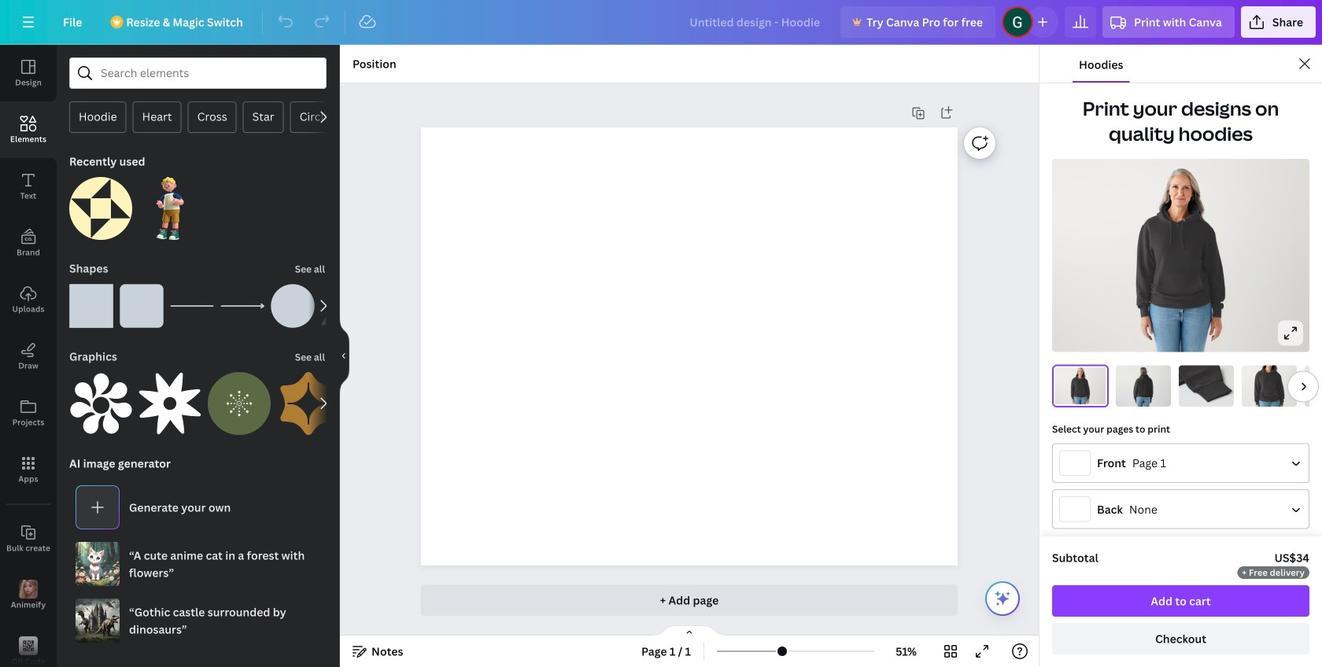 Task type: vqa. For each thing, say whether or not it's contained in the screenshot.
Uploads button
no



Task type: describe. For each thing, give the bounding box(es) containing it.
3d teacher and student pre school boy speaking image
[[139, 177, 202, 240]]

rounded square image
[[120, 284, 164, 328]]

main menu bar
[[0, 0, 1323, 45]]

minimal sleek utilitarian pinwheel image
[[69, 177, 132, 240]]

1 add this line to the canvas image from the left
[[170, 284, 214, 328]]

2 add this line to the canvas image from the left
[[220, 284, 265, 328]]

show preview 3 of the design image
[[1179, 366, 1235, 407]]

triangle up image
[[321, 284, 365, 328]]

show preview 4 of the design image
[[1242, 366, 1298, 407]]

square image
[[69, 284, 113, 328]]

modern minimal sticker image
[[208, 372, 271, 435]]

Zoom button
[[881, 639, 932, 665]]

white circle shape image
[[271, 284, 315, 328]]

show preview 2 of the design image
[[1116, 366, 1172, 407]]

show preview 5 of the design image
[[1305, 366, 1323, 407]]

side panel tab list
[[0, 45, 57, 668]]



Task type: locate. For each thing, give the bounding box(es) containing it.
show pages image
[[652, 625, 727, 638]]

show preview 1 of the design image
[[1053, 366, 1109, 407]]

add this line to the canvas image
[[170, 284, 214, 328], [220, 284, 265, 328]]

0 horizontal spatial add this line to the canvas image
[[170, 284, 214, 328]]

group
[[69, 168, 132, 240], [139, 168, 202, 240], [69, 275, 113, 328], [120, 275, 164, 328], [271, 275, 315, 328], [69, 363, 132, 435], [139, 363, 202, 435], [208, 363, 271, 435], [277, 372, 340, 435]]

hide image
[[339, 318, 350, 394]]

Design title text field
[[677, 6, 835, 38]]

add this line to the canvas image left white circle shape "image"
[[220, 284, 265, 328]]

add this line to the canvas image right rounded square image
[[170, 284, 214, 328]]

minimal sleek utilitarian flower image
[[277, 372, 340, 435]]

canva assistant image
[[994, 590, 1013, 609]]

1 horizontal spatial add this line to the canvas image
[[220, 284, 265, 328]]

Search elements search field
[[101, 58, 295, 88]]



